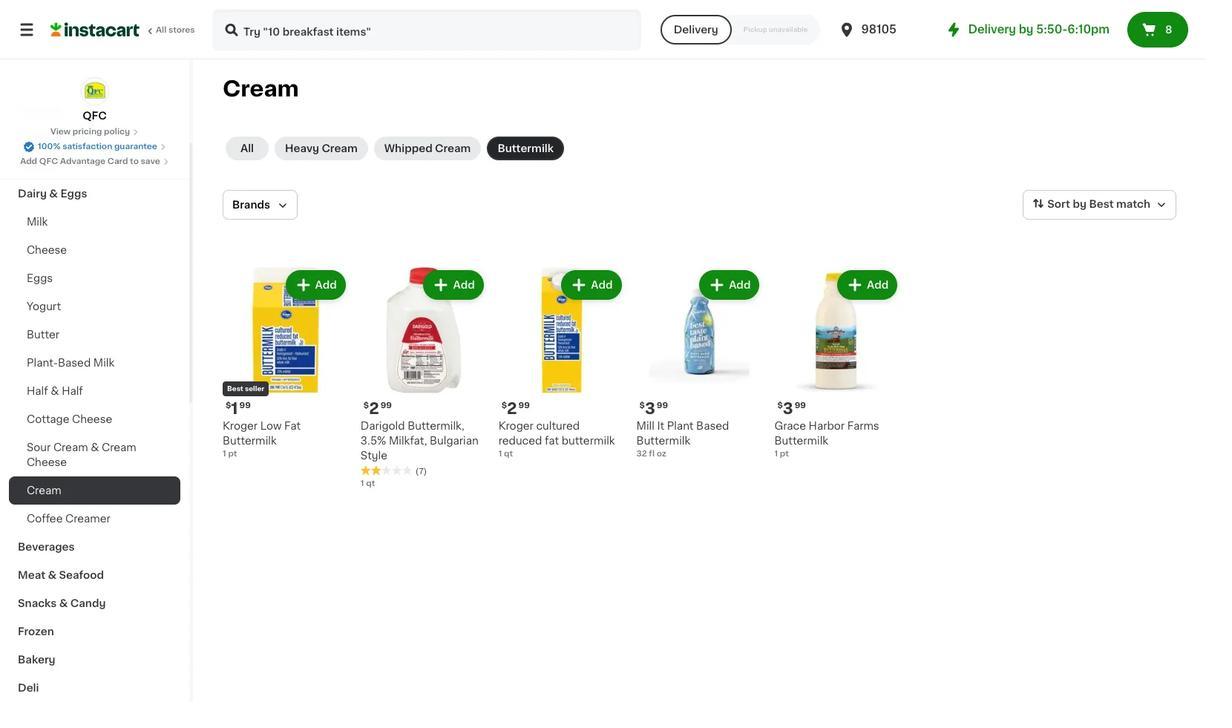 Task type: vqa. For each thing, say whether or not it's contained in the screenshot.
'Plant-Based Milk' link
yes



Task type: describe. For each thing, give the bounding box(es) containing it.
view pricing policy link
[[50, 126, 139, 138]]

butter
[[27, 330, 59, 340]]

Search field
[[214, 10, 640, 49]]

cream down cottage cheese
[[53, 443, 88, 453]]

meat & seafood
[[18, 570, 104, 581]]

heavy cream link
[[275, 137, 368, 160]]

creamer
[[65, 514, 111, 524]]

dairy & eggs
[[18, 189, 87, 199]]

coffee creamer link
[[9, 505, 180, 533]]

meat
[[18, 570, 45, 581]]

qfc logo image
[[81, 77, 109, 105]]

99 for darigold buttermilk, 3.5% milkfat, bulgarian style
[[381, 402, 392, 410]]

product group containing 1
[[223, 267, 349, 460]]

& inside sour cream & cream cheese
[[91, 443, 99, 453]]

qfc link
[[81, 77, 109, 123]]

1 vertical spatial milk
[[93, 358, 115, 368]]

milkfat,
[[389, 436, 427, 446]]

based inside mill it plant based buttermilk 32 fl oz
[[697, 421, 730, 431]]

best for best seller
[[227, 385, 243, 392]]

$ for kroger low fat buttermilk
[[226, 402, 231, 410]]

$ for grace harbor farms buttermilk
[[778, 402, 783, 410]]

& for eggs
[[49, 189, 58, 199]]

0 horizontal spatial milk
[[27, 217, 48, 227]]

1 down best seller
[[231, 401, 238, 416]]

frozen link
[[9, 618, 180, 646]]

$ 1 99
[[226, 401, 251, 416]]

mill it plant based buttermilk 32 fl oz
[[637, 421, 730, 458]]

2 for darigold buttermilk, 3.5% milkfat, bulgarian style
[[369, 401, 379, 416]]

100% satisfaction guarantee
[[38, 143, 157, 151]]

buttermilk inside 'grace harbor farms buttermilk 1 pt'
[[775, 436, 829, 446]]

98105 button
[[838, 9, 927, 50]]

1 down the ★★★★★
[[361, 480, 364, 488]]

seafood
[[59, 570, 104, 581]]

all stores link
[[50, 9, 196, 50]]

snacks & candy
[[18, 599, 106, 609]]

it
[[657, 421, 665, 431]]

yogurt
[[27, 301, 61, 312]]

cream up coffee
[[27, 486, 61, 496]]

guarantee
[[114, 143, 157, 151]]

thanksgiving link
[[9, 123, 180, 151]]

sour
[[27, 443, 51, 453]]

brands button
[[223, 190, 298, 220]]

cream up all link
[[223, 78, 299, 100]]

99 for kroger cultured reduced fat buttermilk
[[519, 402, 530, 410]]

fat
[[284, 421, 301, 431]]

whipped cream link
[[374, 137, 481, 160]]

thanksgiving
[[18, 132, 89, 143]]

candy
[[70, 599, 106, 609]]

frozen
[[18, 627, 54, 637]]

lists
[[42, 51, 67, 62]]

plant-based milk
[[27, 358, 115, 368]]

cream inside 'link'
[[322, 143, 358, 154]]

qt inside the kroger cultured reduced fat buttermilk 1 qt
[[504, 450, 513, 458]]

3.5%
[[361, 436, 386, 446]]

plant-
[[27, 358, 58, 368]]

0 horizontal spatial based
[[58, 358, 91, 368]]

1 vertical spatial cheese
[[72, 414, 112, 425]]

2 half from the left
[[62, 386, 83, 397]]

$ for mill it plant based buttermilk
[[640, 402, 645, 410]]

1 horizontal spatial qfc
[[83, 111, 107, 121]]

deli
[[18, 683, 39, 694]]

cottage cheese link
[[9, 405, 180, 434]]

save
[[141, 157, 160, 166]]

plant
[[667, 421, 694, 431]]

add for mill it plant based buttermilk
[[729, 280, 751, 290]]

2 add button from the left
[[425, 272, 482, 299]]

add qfc advantage card to save
[[20, 157, 160, 166]]

snacks & candy link
[[9, 590, 180, 618]]

eggs inside dairy & eggs "link"
[[60, 189, 87, 199]]

Best match Sort by field
[[1023, 190, 1177, 220]]

all for all stores
[[156, 26, 167, 34]]

all link
[[226, 137, 269, 160]]

1 qt
[[361, 480, 375, 488]]

★★★★★
[[361, 465, 413, 476]]

0 vertical spatial cheese
[[27, 245, 67, 255]]

darigold
[[361, 421, 405, 431]]

best match
[[1090, 199, 1151, 210]]

sort
[[1048, 199, 1071, 210]]

all stores
[[156, 26, 195, 34]]

pt for 3
[[780, 450, 789, 458]]

card
[[108, 157, 128, 166]]

stores
[[169, 26, 195, 34]]

sour cream & cream cheese
[[27, 443, 136, 468]]

seller
[[245, 385, 265, 392]]

cottage
[[27, 414, 69, 425]]

snacks
[[18, 599, 57, 609]]

add for kroger low fat buttermilk
[[315, 280, 337, 290]]

low
[[260, 421, 282, 431]]

8 button
[[1128, 12, 1189, 48]]

buttermilk,
[[408, 421, 465, 431]]

heavy cream
[[285, 143, 358, 154]]

half & half
[[27, 386, 83, 397]]

pt for 1
[[228, 450, 237, 458]]

sort by
[[1048, 199, 1087, 210]]

meat & seafood link
[[9, 561, 180, 590]]

kroger low fat buttermilk 1 pt
[[223, 421, 301, 458]]

all for all
[[241, 143, 254, 154]]

cream link
[[9, 477, 180, 505]]

delivery by 5:50-6:10pm link
[[945, 21, 1110, 39]]

add for darigold buttermilk, 3.5% milkfat, bulgarian style
[[453, 280, 475, 290]]

darigold buttermilk, 3.5% milkfat, bulgarian style
[[361, 421, 479, 461]]

whipped cream
[[384, 143, 471, 154]]

100%
[[38, 143, 60, 151]]

add for kroger cultured reduced fat buttermilk
[[591, 280, 613, 290]]

policy
[[104, 128, 130, 136]]



Task type: locate. For each thing, give the bounding box(es) containing it.
1 vertical spatial qfc
[[39, 157, 58, 166]]

98105
[[862, 24, 897, 35]]

produce
[[18, 160, 63, 171]]

kroger down $ 1 99
[[223, 421, 258, 431]]

cream right "heavy"
[[322, 143, 358, 154]]

2 up reduced
[[507, 401, 517, 416]]

qfc up view pricing policy "link"
[[83, 111, 107, 121]]

milk link
[[9, 208, 180, 236]]

kroger inside the kroger cultured reduced fat buttermilk 1 qt
[[499, 421, 534, 431]]

delivery button
[[661, 15, 732, 45]]

cheese inside sour cream & cream cheese
[[27, 457, 67, 468]]

1 down grace
[[775, 450, 778, 458]]

3 99 from the left
[[519, 402, 530, 410]]

add button for harbor
[[839, 272, 897, 299]]

1 down reduced
[[499, 450, 502, 458]]

2 product group from the left
[[361, 267, 487, 490]]

qfc down 100%
[[39, 157, 58, 166]]

$ 2 99 up reduced
[[502, 401, 530, 416]]

0 horizontal spatial eggs
[[27, 273, 53, 284]]

99 for kroger low fat buttermilk
[[240, 402, 251, 410]]

advantage
[[60, 157, 106, 166]]

1 horizontal spatial $ 3 99
[[778, 401, 806, 416]]

1 vertical spatial qt
[[366, 480, 375, 488]]

pt inside 'grace harbor farms buttermilk 1 pt'
[[780, 450, 789, 458]]

to
[[130, 157, 139, 166]]

3 up "mill" at right
[[645, 401, 656, 416]]

recipes
[[18, 104, 61, 114]]

$ for kroger cultured reduced fat buttermilk
[[502, 402, 507, 410]]

match
[[1117, 199, 1151, 210]]

5 99 from the left
[[795, 402, 806, 410]]

1 half from the left
[[27, 386, 48, 397]]

heavy
[[285, 143, 319, 154]]

bulgarian
[[430, 436, 479, 446]]

pt down $ 1 99
[[228, 450, 237, 458]]

best seller
[[227, 385, 265, 392]]

produce link
[[9, 151, 180, 180]]

(7)
[[416, 468, 427, 476]]

add button
[[287, 272, 344, 299], [425, 272, 482, 299], [563, 272, 620, 299], [701, 272, 759, 299], [839, 272, 897, 299]]

1 horizontal spatial all
[[241, 143, 254, 154]]

add for grace harbor farms buttermilk
[[867, 280, 889, 290]]

1 99 from the left
[[240, 402, 251, 410]]

3 for grace
[[783, 401, 794, 416]]

& inside snacks & candy link
[[59, 599, 68, 609]]

coffee creamer
[[27, 514, 111, 524]]

eggs
[[60, 189, 87, 199], [27, 273, 53, 284]]

$ 3 99 for grace
[[778, 401, 806, 416]]

$ down best seller
[[226, 402, 231, 410]]

4 $ from the left
[[640, 402, 645, 410]]

& inside half & half link
[[51, 386, 59, 397]]

qt down reduced
[[504, 450, 513, 458]]

3
[[645, 401, 656, 416], [783, 401, 794, 416]]

view pricing policy
[[50, 128, 130, 136]]

0 horizontal spatial kroger
[[223, 421, 258, 431]]

0 horizontal spatial qfc
[[39, 157, 58, 166]]

5 product group from the left
[[775, 267, 901, 460]]

1 2 from the left
[[369, 401, 379, 416]]

grace
[[775, 421, 806, 431]]

1 horizontal spatial kroger
[[499, 421, 534, 431]]

add button for it
[[701, 272, 759, 299]]

100% satisfaction guarantee button
[[23, 138, 166, 153]]

2 for kroger cultured reduced fat buttermilk
[[507, 401, 517, 416]]

instacart logo image
[[50, 21, 140, 39]]

0 vertical spatial best
[[1090, 199, 1114, 210]]

half down plant-based milk
[[62, 386, 83, 397]]

cheese
[[27, 245, 67, 255], [72, 414, 112, 425], [27, 457, 67, 468]]

$ 2 99
[[364, 401, 392, 416], [502, 401, 530, 416]]

pt down grace
[[780, 450, 789, 458]]

1 kroger from the left
[[223, 421, 258, 431]]

bakery
[[18, 655, 55, 665]]

kroger
[[223, 421, 258, 431], [499, 421, 534, 431]]

2 $ 3 99 from the left
[[778, 401, 806, 416]]

half
[[27, 386, 48, 397], [62, 386, 83, 397]]

1 horizontal spatial 3
[[783, 401, 794, 416]]

1 horizontal spatial pt
[[780, 450, 789, 458]]

1 horizontal spatial qt
[[504, 450, 513, 458]]

by right 'sort'
[[1073, 199, 1087, 210]]

$ up darigold
[[364, 402, 369, 410]]

recipes link
[[9, 95, 180, 123]]

& inside meat & seafood link
[[48, 570, 57, 581]]

& up cottage
[[51, 386, 59, 397]]

2 vertical spatial cheese
[[27, 457, 67, 468]]

kroger for 1
[[223, 421, 258, 431]]

1 inside the kroger low fat buttermilk 1 pt
[[223, 450, 226, 458]]

99 up darigold
[[381, 402, 392, 410]]

2 kroger from the left
[[499, 421, 534, 431]]

kroger for 2
[[499, 421, 534, 431]]

milk down dairy
[[27, 217, 48, 227]]

1 horizontal spatial delivery
[[969, 24, 1017, 35]]

2
[[369, 401, 379, 416], [507, 401, 517, 416]]

& left the candy in the left of the page
[[59, 599, 68, 609]]

add button for cultured
[[563, 272, 620, 299]]

pt inside the kroger low fat buttermilk 1 pt
[[228, 450, 237, 458]]

cream down cottage cheese link
[[102, 443, 136, 453]]

qt down the ★★★★★
[[366, 480, 375, 488]]

1 horizontal spatial milk
[[93, 358, 115, 368]]

product group
[[223, 267, 349, 460], [361, 267, 487, 490], [499, 267, 625, 460], [637, 267, 763, 460], [775, 267, 901, 460]]

1 3 from the left
[[645, 401, 656, 416]]

5 $ from the left
[[778, 402, 783, 410]]

3 for mill
[[645, 401, 656, 416]]

2 pt from the left
[[780, 450, 789, 458]]

by left 5:50-
[[1019, 24, 1034, 35]]

2 3 from the left
[[783, 401, 794, 416]]

8
[[1166, 25, 1173, 35]]

buttermilk link
[[487, 137, 564, 160]]

cheese down half & half link
[[72, 414, 112, 425]]

best left seller
[[227, 385, 243, 392]]

by for delivery
[[1019, 24, 1034, 35]]

99 up it
[[657, 402, 668, 410]]

$ 2 99 for darigold buttermilk, 3.5% milkfat, bulgarian style
[[364, 401, 392, 416]]

1 horizontal spatial half
[[62, 386, 83, 397]]

add qfc advantage card to save link
[[20, 156, 169, 168]]

1 horizontal spatial by
[[1073, 199, 1087, 210]]

1 vertical spatial based
[[697, 421, 730, 431]]

& inside dairy & eggs "link"
[[49, 189, 58, 199]]

style
[[361, 451, 388, 461]]

cheese down "milk" link
[[27, 245, 67, 255]]

farms
[[848, 421, 880, 431]]

1 horizontal spatial eggs
[[60, 189, 87, 199]]

0 horizontal spatial best
[[227, 385, 243, 392]]

1 down $ 1 99
[[223, 450, 226, 458]]

add
[[20, 157, 37, 166], [315, 280, 337, 290], [453, 280, 475, 290], [591, 280, 613, 290], [729, 280, 751, 290], [867, 280, 889, 290]]

1 inside the kroger cultured reduced fat buttermilk 1 qt
[[499, 450, 502, 458]]

1
[[231, 401, 238, 416], [223, 450, 226, 458], [499, 450, 502, 458], [775, 450, 778, 458], [361, 480, 364, 488]]

2 2 from the left
[[507, 401, 517, 416]]

lists link
[[9, 42, 180, 71]]

delivery for delivery by 5:50-6:10pm
[[969, 24, 1017, 35]]

2 $ from the left
[[364, 402, 369, 410]]

kroger inside the kroger low fat buttermilk 1 pt
[[223, 421, 258, 431]]

& for half
[[51, 386, 59, 397]]

eggs inside eggs link
[[27, 273, 53, 284]]

3 product group from the left
[[499, 267, 625, 460]]

1 product group from the left
[[223, 267, 349, 460]]

milk down butter link
[[93, 358, 115, 368]]

$ up "mill" at right
[[640, 402, 645, 410]]

0 vertical spatial qt
[[504, 450, 513, 458]]

best inside field
[[1090, 199, 1114, 210]]

qt
[[504, 450, 513, 458], [366, 480, 375, 488]]

99 down best seller
[[240, 402, 251, 410]]

$ up reduced
[[502, 402, 507, 410]]

$ inside $ 1 99
[[226, 402, 231, 410]]

$ 3 99 for mill
[[640, 401, 668, 416]]

satisfaction
[[62, 143, 112, 151]]

1 $ 2 99 from the left
[[364, 401, 392, 416]]

$ up grace
[[778, 402, 783, 410]]

kroger cultured reduced fat buttermilk 1 qt
[[499, 421, 615, 458]]

& right meat
[[48, 570, 57, 581]]

0 horizontal spatial 3
[[645, 401, 656, 416]]

$ for darigold buttermilk, 3.5% milkfat, bulgarian style
[[364, 402, 369, 410]]

6:10pm
[[1068, 24, 1110, 35]]

$ 3 99 up grace
[[778, 401, 806, 416]]

all left "heavy"
[[241, 143, 254, 154]]

0 vertical spatial by
[[1019, 24, 1034, 35]]

1 horizontal spatial based
[[697, 421, 730, 431]]

3 $ from the left
[[502, 402, 507, 410]]

0 horizontal spatial all
[[156, 26, 167, 34]]

fat
[[545, 436, 559, 446]]

1 add button from the left
[[287, 272, 344, 299]]

mill
[[637, 421, 655, 431]]

& right dairy
[[49, 189, 58, 199]]

buttermilk
[[498, 143, 554, 154], [223, 436, 277, 446], [637, 436, 691, 446], [775, 436, 829, 446]]

0 horizontal spatial qt
[[366, 480, 375, 488]]

based right plant
[[697, 421, 730, 431]]

1 $ from the left
[[226, 402, 231, 410]]

0 vertical spatial all
[[156, 26, 167, 34]]

$ 3 99 up it
[[640, 401, 668, 416]]

eggs link
[[9, 264, 180, 293]]

bakery link
[[9, 646, 180, 674]]

by inside field
[[1073, 199, 1087, 210]]

1 vertical spatial by
[[1073, 199, 1087, 210]]

half down the plant-
[[27, 386, 48, 397]]

eggs down advantage
[[60, 189, 87, 199]]

$ 2 99 for kroger cultured reduced fat buttermilk
[[502, 401, 530, 416]]

qfc inside add qfc advantage card to save link
[[39, 157, 58, 166]]

4 add button from the left
[[701, 272, 759, 299]]

qfc
[[83, 111, 107, 121], [39, 157, 58, 166]]

by for sort
[[1073, 199, 1087, 210]]

fl
[[649, 450, 655, 458]]

harbor
[[809, 421, 845, 431]]

0 horizontal spatial pt
[[228, 450, 237, 458]]

delivery for delivery
[[674, 25, 719, 35]]

5:50-
[[1037, 24, 1068, 35]]

add button for low
[[287, 272, 344, 299]]

1 vertical spatial eggs
[[27, 273, 53, 284]]

0 vertical spatial eggs
[[60, 189, 87, 199]]

by
[[1019, 24, 1034, 35], [1073, 199, 1087, 210]]

3 up grace
[[783, 401, 794, 416]]

best inside product group
[[227, 385, 243, 392]]

buttermilk
[[562, 436, 615, 446]]

grace harbor farms buttermilk 1 pt
[[775, 421, 880, 458]]

4 product group from the left
[[637, 267, 763, 460]]

1 vertical spatial best
[[227, 385, 243, 392]]

based up half & half
[[58, 358, 91, 368]]

service type group
[[661, 15, 820, 45]]

all
[[156, 26, 167, 34], [241, 143, 254, 154]]

& for seafood
[[48, 570, 57, 581]]

0 horizontal spatial half
[[27, 386, 48, 397]]

1 inside 'grace harbor farms buttermilk 1 pt'
[[775, 450, 778, 458]]

pricing
[[73, 128, 102, 136]]

3 add button from the left
[[563, 272, 620, 299]]

0 horizontal spatial by
[[1019, 24, 1034, 35]]

99 inside $ 1 99
[[240, 402, 251, 410]]

cheese down sour on the bottom left of page
[[27, 457, 67, 468]]

best for best match
[[1090, 199, 1114, 210]]

beverages
[[18, 542, 75, 552]]

brands
[[232, 200, 270, 210]]

dairy
[[18, 189, 47, 199]]

None search field
[[212, 9, 641, 50]]

0 horizontal spatial $ 3 99
[[640, 401, 668, 416]]

sour cream & cream cheese link
[[9, 434, 180, 477]]

0 vertical spatial based
[[58, 358, 91, 368]]

2 up darigold
[[369, 401, 379, 416]]

$ 2 99 up darigold
[[364, 401, 392, 416]]

$
[[226, 402, 231, 410], [364, 402, 369, 410], [502, 402, 507, 410], [640, 402, 645, 410], [778, 402, 783, 410]]

dairy & eggs link
[[9, 180, 180, 208]]

1 pt from the left
[[228, 450, 237, 458]]

0 horizontal spatial delivery
[[674, 25, 719, 35]]

eggs up yogurt
[[27, 273, 53, 284]]

0 vertical spatial milk
[[27, 217, 48, 227]]

kroger up reduced
[[499, 421, 534, 431]]

best left match
[[1090, 199, 1114, 210]]

1 horizontal spatial $ 2 99
[[502, 401, 530, 416]]

99 up grace
[[795, 402, 806, 410]]

99 up reduced
[[519, 402, 530, 410]]

delivery inside button
[[674, 25, 719, 35]]

99 for mill it plant based buttermilk
[[657, 402, 668, 410]]

1 vertical spatial all
[[241, 143, 254, 154]]

cream right whipped
[[435, 143, 471, 154]]

cottage cheese
[[27, 414, 112, 425]]

yogurt link
[[9, 293, 180, 321]]

2 99 from the left
[[381, 402, 392, 410]]

0 vertical spatial qfc
[[83, 111, 107, 121]]

view
[[50, 128, 71, 136]]

4 99 from the left
[[657, 402, 668, 410]]

99 for grace harbor farms buttermilk
[[795, 402, 806, 410]]

0 horizontal spatial $ 2 99
[[364, 401, 392, 416]]

& for candy
[[59, 599, 68, 609]]

cheese link
[[9, 236, 180, 264]]

buttermilk inside mill it plant based buttermilk 32 fl oz
[[637, 436, 691, 446]]

all left stores
[[156, 26, 167, 34]]

cream
[[223, 78, 299, 100], [322, 143, 358, 154], [435, 143, 471, 154], [53, 443, 88, 453], [102, 443, 136, 453], [27, 486, 61, 496]]

1 horizontal spatial 2
[[507, 401, 517, 416]]

plant-based milk link
[[9, 349, 180, 377]]

2 $ 2 99 from the left
[[502, 401, 530, 416]]

& down cottage cheese link
[[91, 443, 99, 453]]

5 add button from the left
[[839, 272, 897, 299]]

1 horizontal spatial best
[[1090, 199, 1114, 210]]

1 $ 3 99 from the left
[[640, 401, 668, 416]]

buttermilk inside the kroger low fat buttermilk 1 pt
[[223, 436, 277, 446]]

whipped
[[384, 143, 433, 154]]

half & half link
[[9, 377, 180, 405]]

0 horizontal spatial 2
[[369, 401, 379, 416]]



